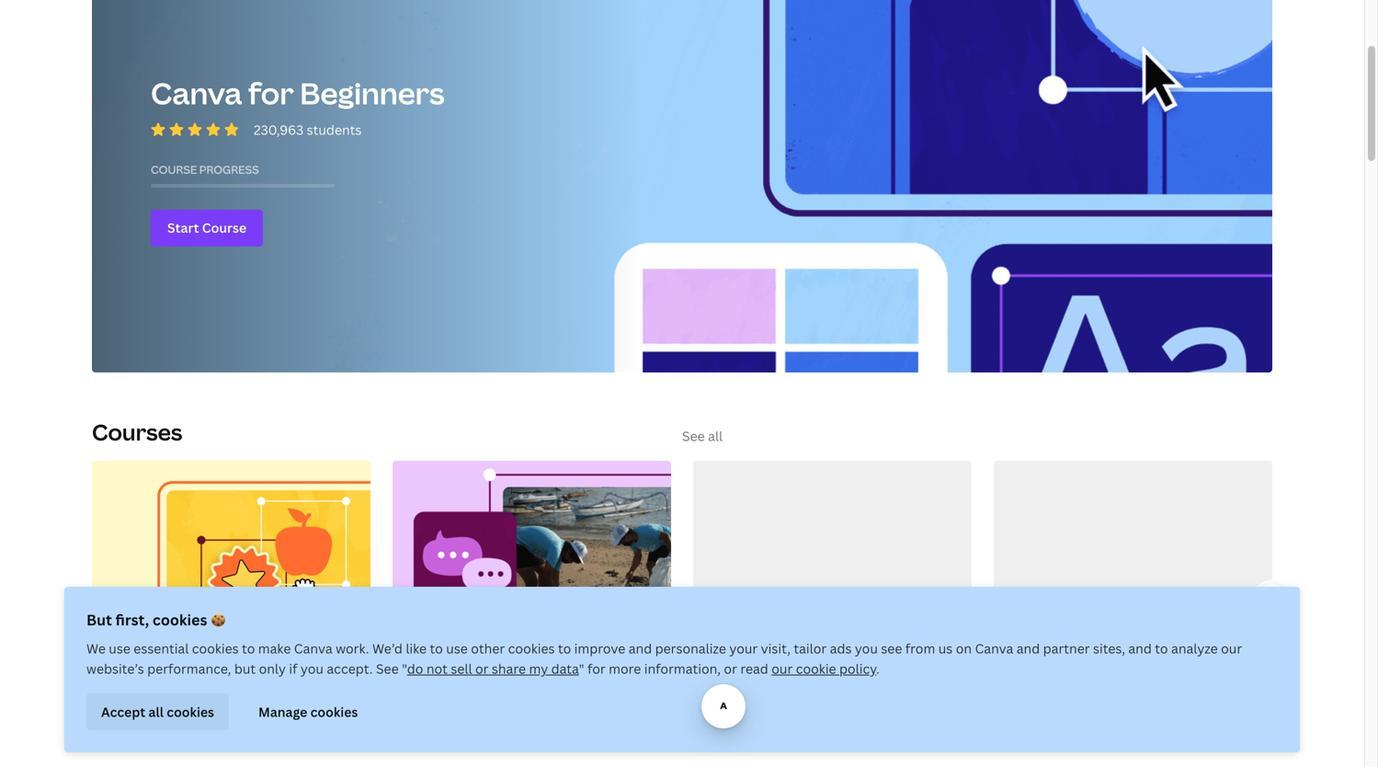 Task type: vqa. For each thing, say whether or not it's contained in the screenshot.
the Tables
no



Task type: locate. For each thing, give the bounding box(es) containing it.
students
[[307, 121, 362, 138]]

1 horizontal spatial our
[[1221, 640, 1243, 657]]

accept all cookies
[[101, 703, 214, 720]]

you up policy
[[855, 640, 878, 657]]

ds lp top hero banner image image
[[92, 0, 1273, 373]]

canva
[[151, 73, 242, 113], [294, 640, 333, 657], [975, 640, 1014, 657], [239, 674, 284, 693], [393, 674, 437, 693]]

website's
[[86, 660, 144, 677]]

cookies down 🍪 at bottom
[[192, 640, 239, 657]]

for right only
[[287, 674, 309, 693]]

ads
[[830, 640, 852, 657]]

pro
[[441, 674, 465, 693]]

getting
[[92, 674, 145, 693]]

to up but
[[242, 640, 255, 657]]

"
[[402, 660, 407, 677], [579, 660, 585, 677]]

canva down like on the bottom left
[[393, 674, 437, 693]]

we'd
[[372, 640, 403, 657]]

canva left if
[[239, 674, 284, 693]]

canva pro for nonprofits link
[[393, 672, 671, 699]]

to up data
[[558, 640, 571, 657]]

use
[[109, 640, 130, 657], [446, 640, 468, 657]]

to right like on the bottom left
[[430, 640, 443, 657]]

other
[[471, 640, 505, 657]]

0 horizontal spatial use
[[109, 640, 130, 657]]

share
[[492, 660, 526, 677]]

courses
[[92, 417, 182, 447]]

0 vertical spatial all
[[708, 427, 723, 445]]

cookies down accept.
[[311, 703, 358, 720]]

accept.
[[327, 660, 373, 677]]

my
[[529, 660, 548, 677]]

1 horizontal spatial see
[[682, 427, 705, 445]]

2 use from the left
[[446, 640, 468, 657]]

but
[[234, 660, 256, 677]]

0 horizontal spatial all
[[149, 703, 164, 720]]

0 vertical spatial our
[[1221, 640, 1243, 657]]

we use essential cookies to make canva work. we'd like to use other cookies to improve and personalize your visit, tailor ads you see from us on canva and partner sites, and to analyze our website's performance, but only if you accept. see "
[[86, 640, 1243, 677]]

1 horizontal spatial and
[[1017, 640, 1040, 657]]

0 horizontal spatial or
[[475, 660, 489, 677]]

cookies
[[153, 610, 207, 630], [192, 640, 239, 657], [508, 640, 555, 657], [167, 703, 214, 720], [311, 703, 358, 720]]

2 or from the left
[[724, 660, 738, 677]]

1 horizontal spatial use
[[446, 640, 468, 657]]

1 vertical spatial see
[[376, 660, 399, 677]]

0 horizontal spatial see
[[376, 660, 399, 677]]

analyze
[[1172, 640, 1218, 657]]

personalize
[[655, 640, 727, 657]]

0 vertical spatial you
[[855, 640, 878, 657]]

accept all cookies button
[[86, 693, 229, 730]]

2 " from the left
[[579, 660, 585, 677]]

course progress
[[151, 162, 259, 177]]

print advertising
[[693, 674, 814, 693]]

our right analyze
[[1221, 640, 1243, 657]]

all inside "button"
[[149, 703, 164, 720]]

or left read
[[724, 660, 738, 677]]

sell
[[451, 660, 472, 677]]

0 horizontal spatial and
[[629, 640, 652, 657]]

our down visit,
[[772, 660, 793, 677]]

but
[[86, 610, 112, 630]]

first,
[[116, 610, 149, 630]]

canva pro for nonprofits
[[393, 674, 571, 693]]

and
[[629, 640, 652, 657], [1017, 640, 1040, 657], [1129, 640, 1152, 657]]

you right if
[[301, 660, 324, 677]]

cookies down started
[[167, 703, 214, 720]]

you
[[855, 640, 878, 657], [301, 660, 324, 677]]

nonprofits
[[494, 674, 571, 693]]

1 " from the left
[[402, 660, 407, 677]]

0 horizontal spatial you
[[301, 660, 324, 677]]

for right pro
[[469, 674, 490, 693]]

1 horizontal spatial "
[[579, 660, 585, 677]]

230,963
[[254, 121, 304, 138]]

and left partner
[[1017, 640, 1040, 657]]

improve
[[574, 640, 626, 657]]

all for accept
[[149, 703, 164, 720]]

use up website's
[[109, 640, 130, 657]]

and right sites,
[[1129, 640, 1152, 657]]

all
[[708, 427, 723, 445], [149, 703, 164, 720]]

for inside getting started with canva for education
[[287, 674, 309, 693]]

canva up if
[[294, 640, 333, 657]]

" down like on the bottom left
[[402, 660, 407, 677]]

1 horizontal spatial or
[[724, 660, 738, 677]]

canva inside getting started with canva for education
[[239, 674, 284, 693]]

cookies up my
[[508, 640, 555, 657]]

print advertising link
[[693, 672, 972, 699]]

data
[[551, 660, 579, 677]]

getting started with canva for education link
[[92, 672, 371, 723]]

and up do not sell or share my data " for more information, or read our cookie policy .
[[629, 640, 652, 657]]

but first, cookies 🍪
[[86, 610, 226, 630]]

performance,
[[147, 660, 231, 677]]

print
[[693, 674, 729, 693]]

work.
[[336, 640, 369, 657]]

our cookie policy link
[[772, 660, 877, 677]]

1 vertical spatial you
[[301, 660, 324, 677]]

use up the sell
[[446, 640, 468, 657]]

2 horizontal spatial and
[[1129, 640, 1152, 657]]

our
[[1221, 640, 1243, 657], [772, 660, 793, 677]]

3 to from the left
[[558, 640, 571, 657]]

" down improve
[[579, 660, 585, 677]]

" inside we use essential cookies to make canva work. we'd like to use other cookies to improve and personalize your visit, tailor ads you see from us on canva and partner sites, and to analyze our website's performance, but only if you accept. see "
[[402, 660, 407, 677]]

do
[[407, 660, 423, 677]]

0 horizontal spatial "
[[402, 660, 407, 677]]

0 vertical spatial see
[[682, 427, 705, 445]]

or
[[475, 660, 489, 677], [724, 660, 738, 677]]

cookies up 'essential'
[[153, 610, 207, 630]]

see
[[682, 427, 705, 445], [376, 660, 399, 677]]

to
[[242, 640, 255, 657], [430, 640, 443, 657], [558, 640, 571, 657], [1155, 640, 1169, 657]]

or right the sell
[[475, 660, 489, 677]]

to left analyze
[[1155, 640, 1169, 657]]

for
[[248, 73, 294, 113], [588, 660, 606, 677], [287, 674, 309, 693], [469, 674, 490, 693]]

0 horizontal spatial our
[[772, 660, 793, 677]]

1 vertical spatial all
[[149, 703, 164, 720]]

1 horizontal spatial all
[[708, 427, 723, 445]]

if
[[289, 660, 298, 677]]



Task type: describe. For each thing, give the bounding box(es) containing it.
canva right on
[[975, 640, 1014, 657]]

230,963 students
[[254, 121, 362, 138]]

see
[[881, 640, 903, 657]]

1 or from the left
[[475, 660, 489, 677]]

accept
[[101, 703, 145, 720]]

see all link
[[682, 427, 723, 445]]

🍪
[[211, 610, 226, 630]]

progress
[[199, 162, 259, 177]]

.
[[877, 660, 880, 677]]

essential
[[134, 640, 189, 657]]

for up 230,963
[[248, 73, 294, 113]]

manage cookies
[[258, 703, 358, 720]]

visit,
[[761, 640, 791, 657]]

on
[[956, 640, 972, 657]]

do not sell or share my data link
[[407, 660, 579, 677]]

canva up course progress
[[151, 73, 242, 113]]

tailor
[[794, 640, 827, 657]]

started
[[149, 674, 202, 693]]

see inside we use essential cookies to make canva work. we'd like to use other cookies to improve and personalize your visit, tailor ads you see from us on canva and partner sites, and to analyze our website's performance, but only if you accept. see "
[[376, 660, 399, 677]]

us
[[939, 640, 953, 657]]

cookies inside button
[[311, 703, 358, 720]]

manage cookies button
[[244, 693, 373, 730]]

make
[[258, 640, 291, 657]]

your
[[730, 640, 758, 657]]

see all
[[682, 427, 723, 445]]

advertising
[[732, 674, 814, 693]]

canva pro for nonprofits image
[[393, 461, 671, 664]]

partner
[[1044, 640, 1090, 657]]

our inside we use essential cookies to make canva work. we'd like to use other cookies to improve and personalize your visit, tailor ads you see from us on canva and partner sites, and to analyze our website's performance, but only if you accept. see "
[[1221, 640, 1243, 657]]

1 horizontal spatial you
[[855, 640, 878, 657]]

only
[[259, 660, 286, 677]]

2 to from the left
[[430, 640, 443, 657]]

like
[[406, 640, 427, 657]]

manage
[[258, 703, 307, 720]]

canva for beginners
[[151, 73, 445, 113]]

education
[[92, 697, 165, 717]]

getting started with canva for education
[[92, 674, 309, 717]]

4 to from the left
[[1155, 640, 1169, 657]]

cookie
[[796, 660, 837, 677]]

cookies inside "button"
[[167, 703, 214, 720]]

2 and from the left
[[1017, 640, 1040, 657]]

1 to from the left
[[242, 640, 255, 657]]

courses link
[[92, 417, 182, 447]]

beginners
[[300, 73, 445, 113]]

information,
[[644, 660, 721, 677]]

1 use from the left
[[109, 640, 130, 657]]

3 and from the left
[[1129, 640, 1152, 657]]

getting started with canva for education image
[[92, 461, 371, 664]]

sites,
[[1094, 640, 1126, 657]]

1 vertical spatial our
[[772, 660, 793, 677]]

we
[[86, 640, 106, 657]]

not
[[427, 660, 448, 677]]

policy
[[840, 660, 877, 677]]

course
[[151, 162, 197, 177]]

for down improve
[[588, 660, 606, 677]]

1 and from the left
[[629, 640, 652, 657]]

more
[[609, 660, 641, 677]]

from
[[906, 640, 936, 657]]

with
[[205, 674, 236, 693]]

all for see
[[708, 427, 723, 445]]

read
[[741, 660, 769, 677]]

do not sell or share my data " for more information, or read our cookie policy .
[[407, 660, 880, 677]]



